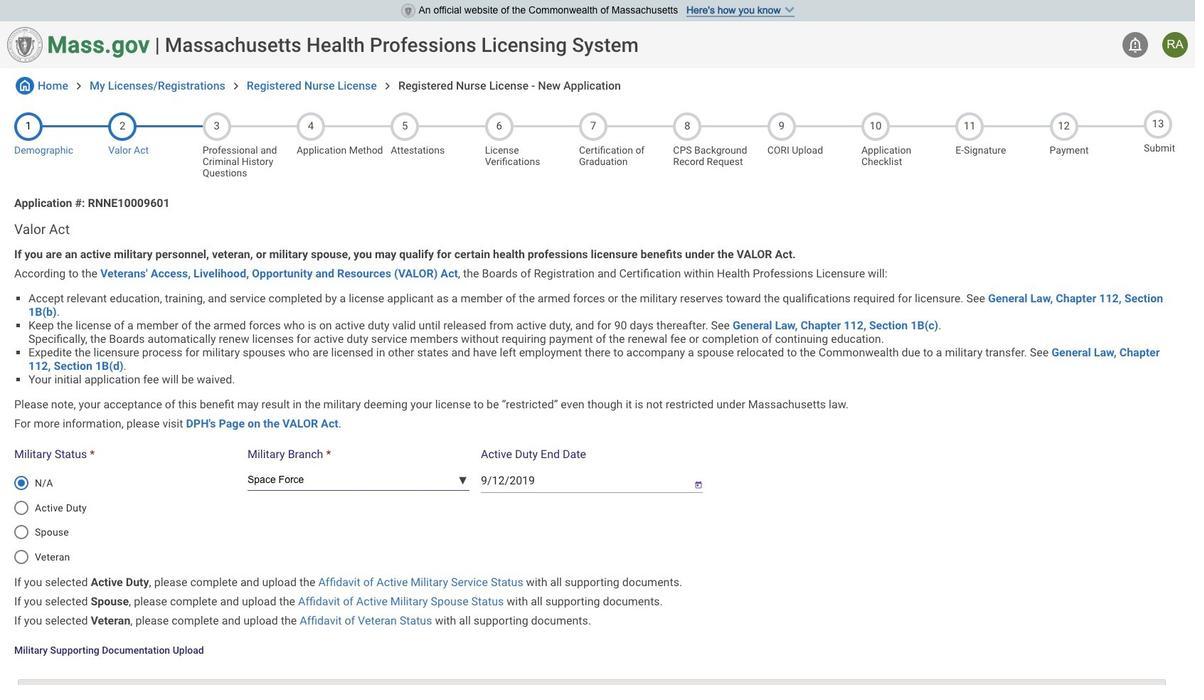 Task type: locate. For each thing, give the bounding box(es) containing it.
no color image
[[381, 79, 395, 93]]

None field
[[481, 468, 683, 493]]

1 vertical spatial heading
[[14, 221, 1181, 238]]

option group
[[6, 466, 243, 574]]

no color image
[[1127, 36, 1144, 53], [16, 77, 34, 95], [72, 79, 86, 93], [229, 79, 243, 93]]

heading
[[165, 33, 639, 57], [14, 221, 1181, 238]]

massachusetts state seal image
[[401, 4, 415, 18]]



Task type: describe. For each thing, give the bounding box(es) containing it.
massachusetts state seal image
[[7, 27, 43, 63]]

0 vertical spatial heading
[[165, 33, 639, 57]]



Task type: vqa. For each thing, say whether or not it's contained in the screenshot.
the bottommost no color icon
no



